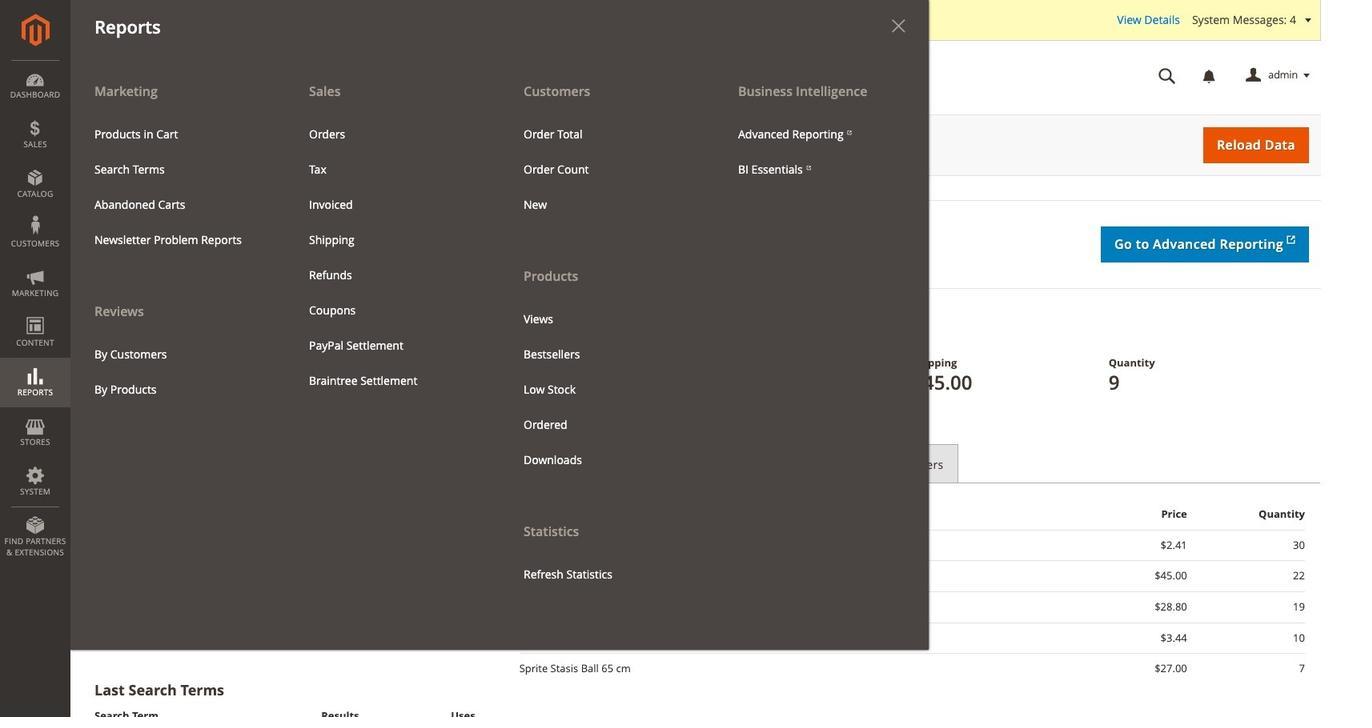 Task type: locate. For each thing, give the bounding box(es) containing it.
magento admin panel image
[[21, 14, 49, 46]]

menu bar
[[0, 0, 929, 650]]

menu
[[70, 74, 929, 650], [70, 74, 285, 407], [500, 74, 714, 592], [83, 117, 273, 258], [297, 117, 488, 399], [512, 117, 702, 222], [726, 117, 917, 187], [512, 302, 702, 478], [83, 337, 273, 407]]



Task type: vqa. For each thing, say whether or not it's contained in the screenshot.
text box
no



